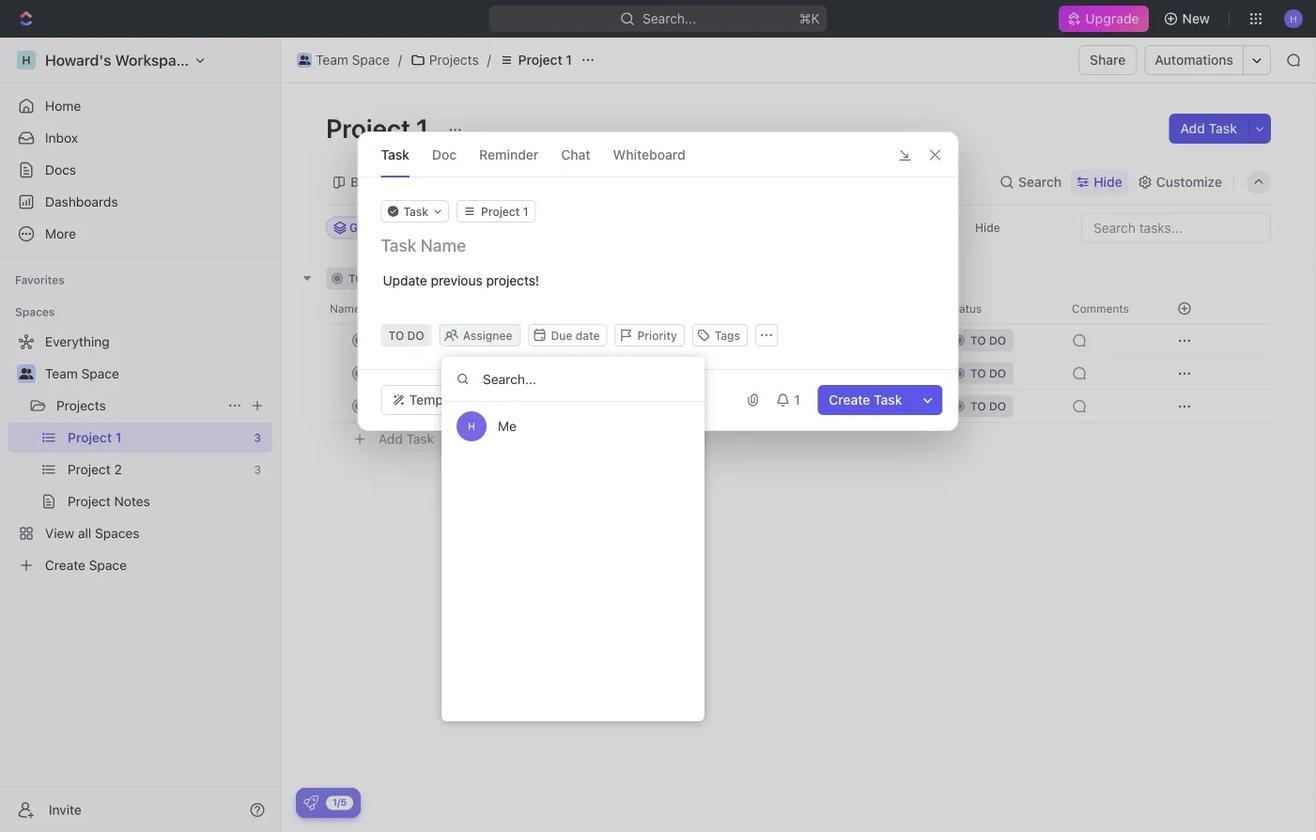 Task type: locate. For each thing, give the bounding box(es) containing it.
0 horizontal spatial projects link
[[56, 391, 220, 421]]

task 3 link
[[374, 393, 651, 420]]

reminder
[[479, 147, 539, 162]]

add down task 3
[[379, 431, 403, 447]]

0 horizontal spatial team
[[45, 366, 78, 381]]

0 vertical spatial team space
[[316, 52, 390, 68]]

hide inside dropdown button
[[1094, 174, 1123, 190]]

automations
[[1155, 52, 1234, 68]]

1 horizontal spatial project 1
[[518, 52, 572, 68]]

1 horizontal spatial user group image
[[299, 55, 310, 65]]

0 vertical spatial ‎task
[[379, 333, 407, 348]]

0 vertical spatial team
[[316, 52, 348, 68]]

doc button
[[432, 132, 457, 177]]

tree containing team space
[[8, 327, 272, 581]]

1 horizontal spatial hide
[[1094, 174, 1123, 190]]

0 vertical spatial add
[[1181, 121, 1205, 136]]

space inside "tree"
[[81, 366, 119, 381]]

‎task for ‎task 1
[[379, 333, 407, 348]]

1 horizontal spatial team space
[[316, 52, 390, 68]]

‎task 1 link
[[374, 327, 651, 354]]

‎task 2
[[379, 365, 419, 381]]

0 horizontal spatial user group image
[[19, 368, 33, 380]]

hide button
[[968, 217, 1008, 239]]

add task up the assignee
[[465, 272, 515, 285]]

1 horizontal spatial projects link
[[406, 49, 484, 71]]

tree inside sidebar navigation
[[8, 327, 272, 581]]

hide down the search button
[[975, 221, 1000, 234]]

1 ‎task from the top
[[379, 333, 407, 348]]

0 horizontal spatial space
[[81, 366, 119, 381]]

2 vertical spatial add task
[[379, 431, 434, 447]]

assignee
[[463, 329, 512, 342]]

0 vertical spatial user group image
[[299, 55, 310, 65]]

search button
[[994, 169, 1068, 195]]

0 vertical spatial hide
[[1094, 174, 1123, 190]]

team space link
[[292, 49, 394, 71], [45, 359, 269, 389]]

0 vertical spatial 3
[[406, 272, 413, 285]]

add task down task 3
[[379, 431, 434, 447]]

1 vertical spatial team
[[45, 366, 78, 381]]

invite
[[49, 802, 82, 818]]

add up assignee dropdown button
[[465, 272, 487, 285]]

task
[[1209, 121, 1237, 136], [381, 147, 410, 162], [490, 272, 515, 285], [874, 392, 902, 408], [379, 398, 407, 414], [406, 431, 434, 447]]

project 1
[[518, 52, 572, 68], [326, 112, 434, 143]]

1 vertical spatial projects link
[[56, 391, 220, 421]]

add task button up customize
[[1169, 114, 1249, 144]]

board
[[350, 174, 387, 190]]

0 horizontal spatial team space
[[45, 366, 119, 381]]

projects link
[[406, 49, 484, 71], [56, 391, 220, 421]]

0 vertical spatial add task button
[[1169, 114, 1249, 144]]

3 down 2
[[411, 398, 419, 414]]

3
[[406, 272, 413, 285], [411, 398, 419, 414]]

0 horizontal spatial team space link
[[45, 359, 269, 389]]

search...
[[643, 11, 696, 26]]

2 ‎task from the top
[[379, 365, 407, 381]]

projects
[[429, 52, 479, 68], [56, 398, 106, 413]]

gantt
[[570, 174, 605, 190]]

1 vertical spatial add
[[465, 272, 487, 285]]

1 horizontal spatial projects
[[429, 52, 479, 68]]

0 horizontal spatial /
[[398, 52, 402, 68]]

1 horizontal spatial add task
[[465, 272, 515, 285]]

calendar link
[[476, 169, 535, 195]]

team
[[316, 52, 348, 68], [45, 366, 78, 381]]

sidebar navigation
[[0, 38, 281, 832]]

automations button
[[1146, 46, 1243, 74]]

calendar
[[479, 174, 535, 190]]

1 vertical spatial user group image
[[19, 368, 33, 380]]

reminder button
[[479, 132, 539, 177]]

1 vertical spatial projects
[[56, 398, 106, 413]]

to
[[349, 272, 364, 285]]

‎task left 2
[[379, 365, 407, 381]]

whiteboard
[[613, 147, 686, 162]]

1 vertical spatial team space
[[45, 366, 119, 381]]

favorites
[[15, 273, 65, 287]]

add task
[[1181, 121, 1237, 136], [465, 272, 515, 285], [379, 431, 434, 447]]

dialog
[[358, 132, 959, 431]]

share button
[[1079, 45, 1137, 75]]

1
[[566, 52, 572, 68], [416, 112, 429, 143], [411, 333, 417, 348]]

whiteboard button
[[613, 132, 686, 177]]

task button
[[381, 132, 410, 177]]

table link
[[636, 169, 673, 195]]

2 horizontal spatial add
[[1181, 121, 1205, 136]]

hide right search on the top right of the page
[[1094, 174, 1123, 190]]

3 right do
[[406, 272, 413, 285]]

create
[[829, 392, 870, 408]]

user group image
[[299, 55, 310, 65], [19, 368, 33, 380]]

‎task up the ‎task 2
[[379, 333, 407, 348]]

0 horizontal spatial add
[[379, 431, 403, 447]]

hide inside button
[[975, 221, 1000, 234]]

list
[[422, 174, 445, 190]]

1 vertical spatial ‎task
[[379, 365, 407, 381]]

add task button up assignee dropdown button
[[442, 267, 522, 290]]

space
[[352, 52, 390, 68], [81, 366, 119, 381]]

new button
[[1156, 4, 1221, 34]]

task up customize
[[1209, 121, 1237, 136]]

update previous projects!
[[383, 273, 539, 288]]

add task button
[[1169, 114, 1249, 144], [442, 267, 522, 290], [370, 428, 442, 451]]

add
[[1181, 121, 1205, 136], [465, 272, 487, 285], [379, 431, 403, 447]]

‎task
[[379, 333, 407, 348], [379, 365, 407, 381]]

0 horizontal spatial projects
[[56, 398, 106, 413]]

customize button
[[1132, 169, 1228, 195]]

task right create
[[874, 392, 902, 408]]

do
[[367, 272, 384, 285]]

1/5
[[333, 797, 347, 808]]

0 horizontal spatial project 1
[[326, 112, 434, 143]]

projects link inside "tree"
[[56, 391, 220, 421]]

1 horizontal spatial space
[[352, 52, 390, 68]]

team space
[[316, 52, 390, 68], [45, 366, 119, 381]]

hide
[[1094, 174, 1123, 190], [975, 221, 1000, 234]]

1 horizontal spatial team
[[316, 52, 348, 68]]

spaces
[[15, 305, 55, 319]]

1 horizontal spatial team space link
[[292, 49, 394, 71]]

me
[[498, 419, 517, 434]]

2 vertical spatial add
[[379, 431, 403, 447]]

/
[[398, 52, 402, 68], [487, 52, 491, 68]]

2
[[411, 365, 419, 381]]

update
[[383, 273, 427, 288]]

add up customize
[[1181, 121, 1205, 136]]

dialog containing task
[[358, 132, 959, 431]]

0 vertical spatial project 1
[[518, 52, 572, 68]]

project
[[518, 52, 563, 68], [326, 112, 410, 143]]

0 horizontal spatial hide
[[975, 221, 1000, 234]]

2 vertical spatial add task button
[[370, 428, 442, 451]]

user group image inside "tree"
[[19, 368, 33, 380]]

upgrade link
[[1059, 6, 1149, 32]]

1 vertical spatial space
[[81, 366, 119, 381]]

new
[[1183, 11, 1210, 26]]

Search... text field
[[442, 357, 705, 402]]

projects!
[[486, 273, 539, 288]]

chat
[[561, 147, 591, 162]]

1 vertical spatial hide
[[975, 221, 1000, 234]]

tree
[[8, 327, 272, 581]]

1 horizontal spatial /
[[487, 52, 491, 68]]

add task button down task 3
[[370, 428, 442, 451]]

inbox
[[45, 130, 78, 146]]

1 vertical spatial project 1
[[326, 112, 434, 143]]

1 vertical spatial project
[[326, 112, 410, 143]]

customize
[[1156, 174, 1222, 190]]

‎task 1
[[379, 333, 417, 348]]

add task up customize
[[1181, 121, 1237, 136]]

Task Name text field
[[381, 234, 939, 257]]

0 vertical spatial project
[[518, 52, 563, 68]]

1 horizontal spatial add
[[465, 272, 487, 285]]

0 vertical spatial add task
[[1181, 121, 1237, 136]]



Task type: vqa. For each thing, say whether or not it's contained in the screenshot.
4th "row" from the bottom of the page
no



Task type: describe. For each thing, give the bounding box(es) containing it.
task down the ‎task 2
[[379, 398, 407, 414]]

0 vertical spatial projects link
[[406, 49, 484, 71]]

share
[[1090, 52, 1126, 68]]

table
[[639, 174, 673, 190]]

0 vertical spatial 1
[[566, 52, 572, 68]]

user group image inside team space link
[[299, 55, 310, 65]]

1 / from the left
[[398, 52, 402, 68]]

1 vertical spatial team space link
[[45, 359, 269, 389]]

2 / from the left
[[487, 52, 491, 68]]

1 horizontal spatial project
[[518, 52, 563, 68]]

to do
[[349, 272, 384, 285]]

chat button
[[561, 132, 591, 177]]

favorites button
[[8, 269, 72, 291]]

home link
[[8, 91, 272, 121]]

docs
[[45, 162, 76, 178]]

task right previous
[[490, 272, 515, 285]]

1 vertical spatial 1
[[416, 112, 429, 143]]

1 vertical spatial add task button
[[442, 267, 522, 290]]

dashboards link
[[8, 187, 272, 217]]

task up board
[[381, 147, 410, 162]]

0 horizontal spatial project
[[326, 112, 410, 143]]

project 1 link
[[495, 49, 577, 71]]

team space inside "tree"
[[45, 366, 119, 381]]

0 horizontal spatial add task
[[379, 431, 434, 447]]

⌘k
[[799, 11, 820, 26]]

h
[[468, 421, 475, 432]]

Search tasks... text field
[[1082, 214, 1270, 242]]

0 vertical spatial space
[[352, 52, 390, 68]]

previous
[[431, 273, 483, 288]]

1 vertical spatial add task
[[465, 272, 515, 285]]

board link
[[347, 169, 387, 195]]

home
[[45, 98, 81, 114]]

inbox link
[[8, 123, 272, 153]]

onboarding checklist button image
[[303, 796, 319, 811]]

search
[[1019, 174, 1062, 190]]

task 3
[[379, 398, 419, 414]]

task inside button
[[874, 392, 902, 408]]

create task button
[[818, 385, 914, 415]]

2 horizontal spatial add task
[[1181, 121, 1237, 136]]

team inside "tree"
[[45, 366, 78, 381]]

0 vertical spatial team space link
[[292, 49, 394, 71]]

upgrade
[[1086, 11, 1139, 26]]

task down task 3
[[406, 431, 434, 447]]

list link
[[418, 169, 445, 195]]

‎task 2 link
[[374, 360, 651, 387]]

1 vertical spatial 3
[[411, 398, 419, 414]]

docs link
[[8, 155, 272, 185]]

onboarding checklist button element
[[303, 796, 319, 811]]

assignee button
[[441, 328, 519, 343]]

gantt link
[[566, 169, 605, 195]]

2 vertical spatial 1
[[411, 333, 417, 348]]

‎task for ‎task 2
[[379, 365, 407, 381]]

create task
[[829, 392, 902, 408]]

dashboards
[[45, 194, 118, 210]]

0 vertical spatial projects
[[429, 52, 479, 68]]

doc
[[432, 147, 457, 162]]

hide button
[[1071, 169, 1128, 195]]

projects inside "tree"
[[56, 398, 106, 413]]



